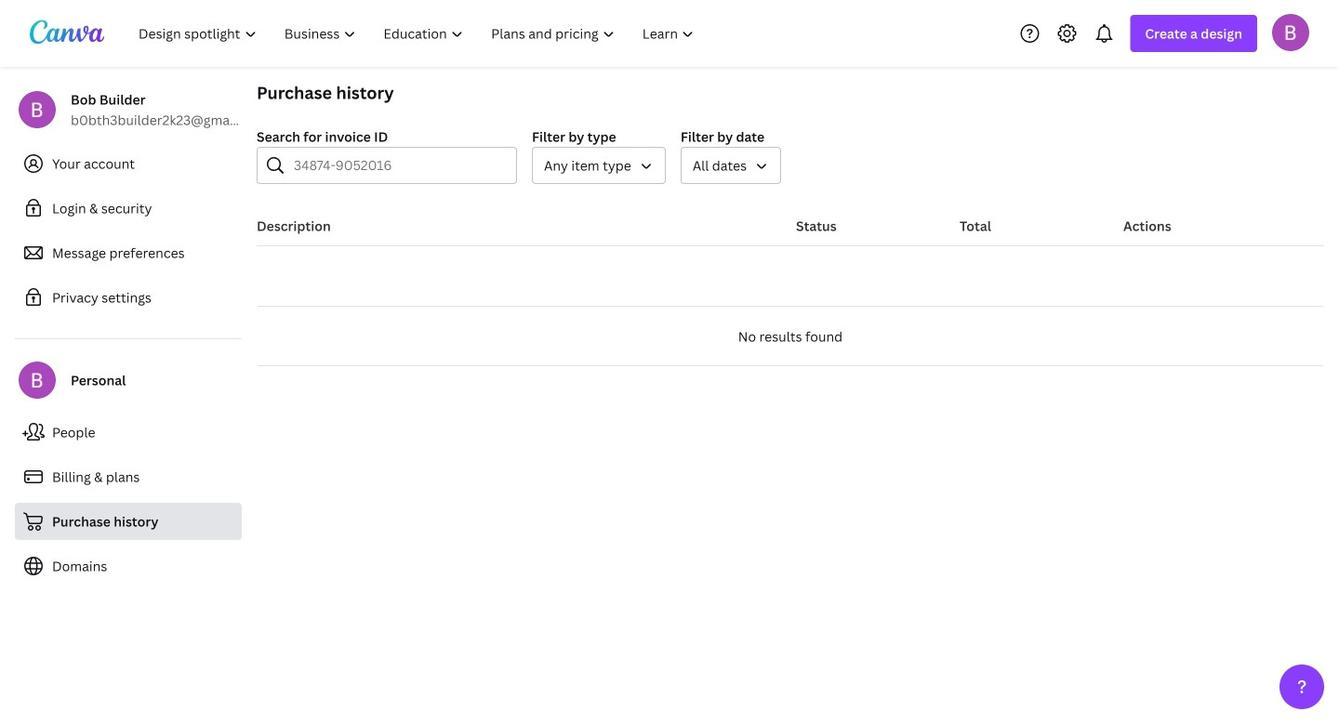 Task type: locate. For each thing, give the bounding box(es) containing it.
bob builder image
[[1272, 14, 1310, 51]]

top level navigation element
[[126, 15, 710, 52]]

34874-9052016 text field
[[294, 148, 505, 183]]

None button
[[532, 147, 666, 184], [681, 147, 781, 184], [532, 147, 666, 184], [681, 147, 781, 184]]



Task type: vqa. For each thing, say whether or not it's contained in the screenshot.
Bob Builder image
yes



